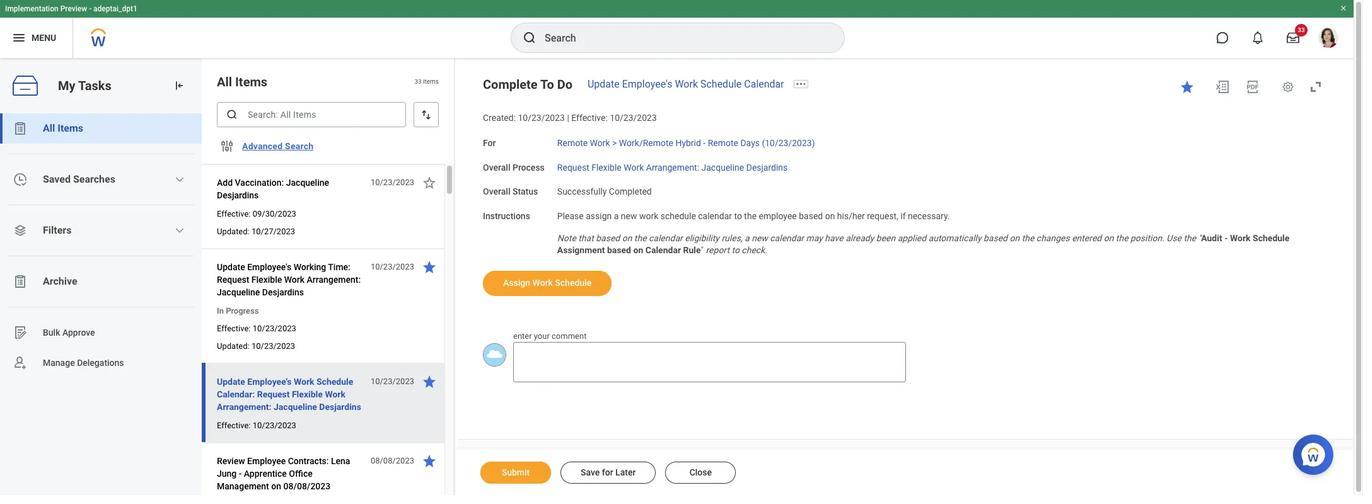 Task type: vqa. For each thing, say whether or not it's contained in the screenshot.
star image corresponding to 08/08/2023
yes



Task type: locate. For each thing, give the bounding box(es) containing it.
search image
[[522, 30, 537, 45], [226, 108, 238, 121]]

0 vertical spatial clipboard image
[[13, 121, 28, 136]]

1 vertical spatial effective: 10/23/2023
[[217, 421, 296, 431]]

2 remote from the left
[[708, 138, 738, 148]]

0 vertical spatial star image
[[422, 260, 437, 275]]

1 vertical spatial new
[[752, 233, 768, 243]]

for
[[602, 468, 613, 478]]

0 horizontal spatial request
[[217, 275, 249, 285]]

the left position.
[[1116, 233, 1128, 243]]

2 vertical spatial request
[[257, 390, 290, 400]]

employee's down search workday search box
[[622, 78, 672, 90]]

2 updated: from the top
[[217, 342, 250, 351]]

update employee's working time: request flexible work arrangement: jacqueline desjardins button
[[217, 260, 364, 300]]

request
[[557, 162, 589, 172], [217, 275, 249, 285], [257, 390, 290, 400]]

justify image
[[11, 30, 26, 45]]

request up in progress on the bottom
[[217, 275, 249, 285]]

review
[[217, 456, 245, 467]]

2 vertical spatial flexible
[[292, 390, 323, 400]]

progress
[[226, 306, 259, 316]]

jacqueline
[[701, 162, 744, 172], [286, 178, 329, 188], [217, 288, 260, 298], [274, 402, 317, 412]]

clipboard image
[[13, 121, 28, 136], [13, 274, 28, 289]]

approve
[[62, 328, 95, 338]]

2 clipboard image from the top
[[13, 274, 28, 289]]

apprentice
[[244, 469, 287, 479]]

created: 10/23/2023 | effective: 10/23/2023
[[483, 113, 657, 123]]

33 left profile logan mcneil image
[[1298, 26, 1305, 33]]

transformation import image
[[173, 79, 185, 92]]

all inside item list element
[[217, 74, 232, 90]]

0 vertical spatial overall
[[483, 162, 510, 172]]

enter your comment
[[513, 332, 587, 341]]

employee's down the 10/27/2023
[[247, 262, 291, 272]]

1 horizontal spatial request
[[257, 390, 290, 400]]

2 vertical spatial arrangement:
[[217, 402, 271, 412]]

desjardins down the add
[[217, 190, 259, 201]]

33 inside item list element
[[414, 78, 422, 85]]

" right use at right top
[[1198, 233, 1201, 243]]

on down work
[[633, 245, 643, 255]]

update right do
[[588, 78, 620, 90]]

successfully
[[557, 187, 607, 197]]

1 vertical spatial all items
[[43, 122, 83, 134]]

please assign a new work schedule calendar to the employee based on his/her request, if necessary.
[[557, 211, 950, 221]]

0 vertical spatial effective: 10/23/2023
[[217, 324, 296, 334]]

configure image
[[219, 139, 235, 154]]

clipboard image inside all items button
[[13, 121, 28, 136]]

2 horizontal spatial arrangement:
[[646, 162, 699, 172]]

on down apprentice
[[271, 482, 281, 492]]

1 vertical spatial update
[[217, 262, 245, 272]]

effective: 10/23/2023 up employee on the bottom of the page
[[217, 421, 296, 431]]

" down eligibility
[[701, 245, 704, 255]]

check
[[742, 245, 765, 255]]

effective: down in progress on the bottom
[[217, 324, 251, 334]]

employee
[[247, 456, 286, 467]]

adeptai_dpt1
[[93, 4, 137, 13]]

position.
[[1131, 233, 1164, 243]]

33 for 33 items
[[414, 78, 422, 85]]

1 horizontal spatial 33
[[1298, 26, 1305, 33]]

1 vertical spatial updated:
[[217, 342, 250, 351]]

update for update employee's work schedule calendar: request flexible work arrangement: jacqueline desjardins
[[217, 377, 245, 387]]

0 horizontal spatial all
[[43, 122, 55, 134]]

1 vertical spatial star image
[[422, 375, 437, 390]]

schedule inside audit - work schedule assignment based on calendar rule
[[1253, 233, 1290, 243]]

on left 'his/her'
[[825, 211, 835, 221]]

remote
[[557, 138, 588, 148], [708, 138, 738, 148]]

update down updated: 10/27/2023
[[217, 262, 245, 272]]

>
[[612, 138, 617, 148]]

all items
[[217, 74, 267, 90], [43, 122, 83, 134]]

the down work
[[634, 233, 647, 243]]

star image
[[422, 260, 437, 275], [422, 375, 437, 390]]

clipboard image left archive
[[13, 274, 28, 289]]

0 vertical spatial items
[[235, 74, 267, 90]]

overall status element
[[557, 179, 652, 198]]

1 vertical spatial request
[[217, 275, 249, 285]]

1 vertical spatial search image
[[226, 108, 238, 121]]

0 horizontal spatial flexible
[[251, 275, 282, 285]]

that
[[578, 233, 594, 243]]

1 vertical spatial all
[[43, 122, 55, 134]]

1 vertical spatial a
[[745, 233, 750, 243]]

schedule inside "button"
[[555, 278, 592, 288]]

0 vertical spatial a
[[614, 211, 619, 221]]

- right hybrid at the top of the page
[[703, 138, 706, 148]]

schedule inside update employee's work schedule calendar: request flexible work arrangement: jacqueline desjardins
[[317, 377, 353, 387]]

- up management
[[239, 469, 242, 479]]

audit
[[1201, 233, 1222, 243]]

assign
[[503, 278, 530, 288]]

0 vertical spatial request
[[557, 162, 589, 172]]

based
[[799, 211, 823, 221], [596, 233, 620, 243], [984, 233, 1008, 243], [607, 245, 631, 255]]

desjardins inside add vaccination: jacqueline desjardins
[[217, 190, 259, 201]]

33 inside button
[[1298, 26, 1305, 33]]

08/08/2023 down office at the bottom left of the page
[[283, 482, 331, 492]]

1 star image from the top
[[422, 260, 437, 275]]

0 vertical spatial new
[[621, 211, 637, 221]]

saved searches button
[[0, 165, 202, 195]]

- right preview
[[89, 4, 91, 13]]

0 horizontal spatial calendar
[[645, 245, 681, 255]]

employee's for update employee's work schedule calendar
[[622, 78, 672, 90]]

notifications large image
[[1252, 32, 1264, 44]]

save for later button
[[561, 462, 656, 484]]

0 horizontal spatial items
[[58, 122, 83, 134]]

his/her
[[837, 211, 865, 221]]

effective: 10/23/2023 up updated: 10/23/2023
[[217, 324, 296, 334]]

updated: for updated: 10/23/2023
[[217, 342, 250, 351]]

arrangement: down remote work > work/remote hybrid - remote days (10/23/2023)
[[646, 162, 699, 172]]

1 vertical spatial 08/08/2023
[[283, 482, 331, 492]]

0 vertical spatial employee's
[[622, 78, 672, 90]]

- right audit
[[1225, 233, 1228, 243]]

08/08/2023 right lena
[[371, 456, 414, 466]]

1 overall from the top
[[483, 162, 510, 172]]

1 horizontal spatial arrangement:
[[307, 275, 361, 285]]

1 vertical spatial overall
[[483, 187, 510, 197]]

work
[[675, 78, 698, 90], [590, 138, 610, 148], [624, 162, 644, 172], [1230, 233, 1251, 243], [284, 275, 305, 285], [533, 278, 553, 288], [294, 377, 314, 387], [325, 390, 345, 400]]

arrangement:
[[646, 162, 699, 172], [307, 275, 361, 285], [217, 402, 271, 412]]

remote left days
[[708, 138, 738, 148]]

advanced search
[[242, 141, 314, 151]]

to
[[734, 211, 742, 221], [732, 245, 740, 255]]

1 horizontal spatial all
[[217, 74, 232, 90]]

assign
[[586, 211, 612, 221]]

jacqueline up contracts: at the left bottom of the page
[[274, 402, 317, 412]]

on
[[825, 211, 835, 221], [622, 233, 632, 243], [1010, 233, 1020, 243], [1104, 233, 1114, 243], [633, 245, 643, 255], [271, 482, 281, 492]]

calendar down employee
[[770, 233, 804, 243]]

employee's for update employee's working time: request flexible work arrangement: jacqueline desjardins
[[247, 262, 291, 272]]

08/08/2023 inside review employee contracts: lena jung - apprentice office management on 08/08/2023
[[283, 482, 331, 492]]

1 vertical spatial arrangement:
[[307, 275, 361, 285]]

arrangement: down time:
[[307, 275, 361, 285]]

menu button
[[0, 18, 73, 58]]

10/27/2023
[[252, 227, 295, 236]]

2 horizontal spatial calendar
[[770, 233, 804, 243]]

star image for update employee's working time: request flexible work arrangement: jacqueline desjardins
[[422, 260, 437, 275]]

0 vertical spatial calendar
[[744, 78, 784, 90]]

days
[[741, 138, 760, 148]]

desjardins down days
[[746, 162, 788, 172]]

updated: down in progress on the bottom
[[217, 342, 250, 351]]

0 vertical spatial arrangement:
[[646, 162, 699, 172]]

in progress
[[217, 306, 259, 316]]

request inside update employee's work schedule calendar: request flexible work arrangement: jacqueline desjardins
[[257, 390, 290, 400]]

1 horizontal spatial flexible
[[292, 390, 323, 400]]

2 overall from the top
[[483, 187, 510, 197]]

0 horizontal spatial remote
[[557, 138, 588, 148]]

all inside all items button
[[43, 122, 55, 134]]

0 vertical spatial to
[[734, 211, 742, 221]]

all up "saved"
[[43, 122, 55, 134]]

jacqueline inside add vaccination: jacqueline desjardins
[[286, 178, 329, 188]]

been
[[876, 233, 895, 243]]

complete
[[483, 77, 538, 92]]

1 horizontal spatial items
[[235, 74, 267, 90]]

arrangement: down calendar:
[[217, 402, 271, 412]]

to down rules,
[[732, 245, 740, 255]]

1 horizontal spatial "
[[1198, 233, 1201, 243]]

1 vertical spatial star image
[[422, 175, 437, 190]]

1 horizontal spatial remote
[[708, 138, 738, 148]]

employee's inside update employee's working time: request flexible work arrangement: jacqueline desjardins
[[247, 262, 291, 272]]

update for update employee's working time: request flexible work arrangement: jacqueline desjardins
[[217, 262, 245, 272]]

remote down created: 10/23/2023 | effective: 10/23/2023
[[557, 138, 588, 148]]

clipboard image up the 'clock check' icon
[[13, 121, 28, 136]]

update up calendar:
[[217, 377, 245, 387]]

jacqueline up in progress on the bottom
[[217, 288, 260, 298]]

0 horizontal spatial arrangement:
[[217, 402, 271, 412]]

1 vertical spatial "
[[701, 245, 704, 255]]

manage delegations
[[43, 358, 124, 368]]

0 horizontal spatial calendar
[[649, 233, 683, 243]]

eligibility
[[685, 233, 719, 243]]

archive
[[43, 276, 77, 288]]

2 vertical spatial star image
[[422, 454, 437, 469]]

request,
[[867, 211, 898, 221]]

10/23/2023
[[518, 113, 565, 123], [610, 113, 657, 123], [371, 178, 414, 187], [371, 262, 414, 272], [253, 324, 296, 334], [252, 342, 295, 351], [371, 377, 414, 387], [253, 421, 296, 431]]

items inside button
[[58, 122, 83, 134]]

calendar up days
[[744, 78, 784, 90]]

updated: down effective: 09/30/2023
[[217, 227, 250, 236]]

request right calendar:
[[257, 390, 290, 400]]

0 vertical spatial update
[[588, 78, 620, 90]]

33 for 33
[[1298, 26, 1305, 33]]

review employee contracts: lena jung - apprentice office management on 08/08/2023
[[217, 456, 350, 492]]

update
[[588, 78, 620, 90], [217, 262, 245, 272], [217, 377, 245, 387]]

star image for 08/08/2023
[[422, 454, 437, 469]]

list containing all items
[[0, 113, 202, 378]]

a right assign
[[614, 211, 619, 221]]

fullscreen image
[[1308, 79, 1323, 95]]

item list element
[[202, 58, 455, 496]]

a up check
[[745, 233, 750, 243]]

1 horizontal spatial 08/08/2023
[[371, 456, 414, 466]]

instructions
[[483, 211, 530, 221]]

2 star image from the top
[[422, 375, 437, 390]]

2 vertical spatial employee's
[[247, 377, 292, 387]]

0 vertical spatial 33
[[1298, 26, 1305, 33]]

on inside review employee contracts: lena jung - apprentice office management on 08/08/2023
[[271, 482, 281, 492]]

work
[[639, 211, 658, 221]]

1 updated: from the top
[[217, 227, 250, 236]]

clipboard image for all items
[[13, 121, 28, 136]]

update inside update employee's work schedule calendar: request flexible work arrangement: jacqueline desjardins
[[217, 377, 245, 387]]

calendar up eligibility
[[698, 211, 732, 221]]

0 horizontal spatial 08/08/2023
[[283, 482, 331, 492]]

all right transformation import image
[[217, 74, 232, 90]]

2 horizontal spatial request
[[557, 162, 589, 172]]

user plus image
[[13, 356, 28, 371]]

updated: 10/27/2023
[[217, 227, 295, 236]]

jacqueline inside update employee's work schedule calendar: request flexible work arrangement: jacqueline desjardins
[[274, 402, 317, 412]]

star image
[[1180, 79, 1195, 95], [422, 175, 437, 190], [422, 454, 437, 469]]

close button
[[665, 462, 736, 484]]

search image up configure icon
[[226, 108, 238, 121]]

if
[[901, 211, 906, 221]]

1 vertical spatial clipboard image
[[13, 274, 28, 289]]

calendar left rule
[[645, 245, 681, 255]]

items
[[235, 74, 267, 90], [58, 122, 83, 134]]

request flexible work arrangement: jacqueline desjardins
[[557, 162, 788, 172]]

effective: down calendar:
[[217, 421, 251, 431]]

1 horizontal spatial calendar
[[744, 78, 784, 90]]

all items inside all items button
[[43, 122, 83, 134]]

1 horizontal spatial a
[[745, 233, 750, 243]]

effective:
[[571, 113, 608, 123], [217, 209, 251, 219], [217, 324, 251, 334], [217, 421, 251, 431]]

1 horizontal spatial new
[[752, 233, 768, 243]]

1 vertical spatial flexible
[[251, 275, 282, 285]]

1 vertical spatial calendar
[[645, 245, 681, 255]]

export to excel image
[[1215, 79, 1230, 95]]

already
[[846, 233, 874, 243]]

1 horizontal spatial all items
[[217, 74, 267, 90]]

employee's inside update employee's work schedule calendar: request flexible work arrangement: jacqueline desjardins
[[247, 377, 292, 387]]

filters
[[43, 224, 71, 236]]

employee's for update employee's work schedule calendar: request flexible work arrangement: jacqueline desjardins
[[247, 377, 292, 387]]

my tasks element
[[0, 58, 202, 496]]

1 vertical spatial employee's
[[247, 262, 291, 272]]

update employee's work schedule calendar: request flexible work arrangement: jacqueline desjardins
[[217, 377, 361, 412]]

overall down for
[[483, 162, 510, 172]]

0 vertical spatial star image
[[1180, 79, 1195, 95]]

0 vertical spatial all items
[[217, 74, 267, 90]]

effective: 10/23/2023
[[217, 324, 296, 334], [217, 421, 296, 431]]

33 left items
[[414, 78, 422, 85]]

0 horizontal spatial a
[[614, 211, 619, 221]]

09/30/2023
[[253, 209, 296, 219]]

desjardins down working
[[262, 288, 304, 298]]

list
[[0, 113, 202, 378]]

- inside audit - work schedule assignment based on calendar rule
[[1225, 233, 1228, 243]]

later
[[615, 468, 636, 478]]

0 vertical spatial all
[[217, 74, 232, 90]]

updated:
[[217, 227, 250, 236], [217, 342, 250, 351]]

0 horizontal spatial 33
[[414, 78, 422, 85]]

0 horizontal spatial "
[[701, 245, 704, 255]]

0 horizontal spatial all items
[[43, 122, 83, 134]]

jacqueline down search
[[286, 178, 329, 188]]

remote work > work/remote hybrid - remote days (10/23/2023) link
[[557, 135, 815, 148]]

a
[[614, 211, 619, 221], [745, 233, 750, 243]]

clipboard image inside archive button
[[13, 274, 28, 289]]

chevron down image
[[175, 226, 185, 236]]

on left changes
[[1010, 233, 1020, 243]]

search image up the complete to do
[[522, 30, 537, 45]]

2 vertical spatial update
[[217, 377, 245, 387]]

1 vertical spatial items
[[58, 122, 83, 134]]

saved
[[43, 173, 71, 185]]

Search Workday  search field
[[545, 24, 818, 52]]

employee's up calendar:
[[247, 377, 292, 387]]

overall up instructions
[[483, 187, 510, 197]]

on right the that
[[622, 233, 632, 243]]

based right the assignment
[[607, 245, 631, 255]]

work inside "button"
[[533, 278, 553, 288]]

1 vertical spatial 33
[[414, 78, 422, 85]]

2 effective: 10/23/2023 from the top
[[217, 421, 296, 431]]

to up rules,
[[734, 211, 742, 221]]

calendar
[[698, 211, 732, 221], [649, 233, 683, 243], [770, 233, 804, 243]]

all
[[217, 74, 232, 90], [43, 122, 55, 134]]

request up the successfully
[[557, 162, 589, 172]]

new left work
[[621, 211, 637, 221]]

0 vertical spatial updated:
[[217, 227, 250, 236]]

overall for overall process
[[483, 162, 510, 172]]

1 clipboard image from the top
[[13, 121, 28, 136]]

calendar down the schedule
[[649, 233, 683, 243]]

flexible
[[592, 162, 622, 172], [251, 275, 282, 285], [292, 390, 323, 400]]

work inside update employee's working time: request flexible work arrangement: jacqueline desjardins
[[284, 275, 305, 285]]

implementation preview -   adeptai_dpt1
[[5, 4, 137, 13]]

flexible inside update employee's work schedule calendar: request flexible work arrangement: jacqueline desjardins
[[292, 390, 323, 400]]

-
[[89, 4, 91, 13], [703, 138, 706, 148], [1225, 233, 1228, 243], [239, 469, 242, 479]]

management
[[217, 482, 269, 492]]

update inside update employee's working time: request flexible work arrangement: jacqueline desjardins
[[217, 262, 245, 272]]

desjardins up lena
[[319, 402, 361, 412]]

0 vertical spatial search image
[[522, 30, 537, 45]]

new up .
[[752, 233, 768, 243]]

0 vertical spatial flexible
[[592, 162, 622, 172]]

view printable version (pdf) image
[[1245, 79, 1260, 95]]

jacqueline down days
[[701, 162, 744, 172]]



Task type: describe. For each thing, give the bounding box(es) containing it.
created:
[[483, 113, 516, 123]]

close environment banner image
[[1340, 4, 1347, 12]]

0 vertical spatial 08/08/2023
[[371, 456, 414, 466]]

comment
[[552, 332, 587, 341]]

sort image
[[420, 108, 433, 121]]

the right use at right top
[[1184, 233, 1196, 243]]

saved searches
[[43, 173, 115, 185]]

changes
[[1036, 233, 1070, 243]]

may
[[806, 233, 823, 243]]

calendar:
[[217, 390, 255, 400]]

update employee's working time: request flexible work arrangement: jacqueline desjardins
[[217, 262, 361, 298]]

1 remote from the left
[[557, 138, 588, 148]]

all items button
[[0, 113, 202, 144]]

schedule for update employee's work schedule calendar: request flexible work arrangement: jacqueline desjardins
[[317, 377, 353, 387]]

desjardins inside update employee's working time: request flexible work arrangement: jacqueline desjardins
[[262, 288, 304, 298]]

- inside review employee contracts: lena jung - apprentice office management on 08/08/2023
[[239, 469, 242, 479]]

overall for overall status
[[483, 187, 510, 197]]

.
[[765, 245, 767, 255]]

in
[[217, 306, 224, 316]]

menu banner
[[0, 0, 1354, 58]]

request flexible work arrangement: jacqueline desjardins link
[[557, 160, 788, 172]]

update for update employee's work schedule calendar
[[588, 78, 620, 90]]

arrangement: inside update employee's working time: request flexible work arrangement: jacqueline desjardins
[[307, 275, 361, 285]]

effective: up updated: 10/27/2023
[[217, 209, 251, 219]]

the left changes
[[1022, 233, 1034, 243]]

schedule for audit - work schedule assignment based on calendar rule
[[1253, 233, 1290, 243]]

profile logan mcneil image
[[1318, 28, 1339, 50]]

star image for update employee's work schedule calendar: request flexible work arrangement: jacqueline desjardins
[[422, 375, 437, 390]]

rule
[[683, 245, 701, 255]]

based right the that
[[596, 233, 620, 243]]

Search: All Items text field
[[217, 102, 406, 127]]

rules,
[[722, 233, 743, 243]]

(10/23/2023)
[[762, 138, 815, 148]]

note that based on the calendar eligibility rules, a new calendar may have already been applied automatically based on the changes entered on the position. use the "
[[557, 233, 1201, 243]]

archive button
[[0, 267, 202, 297]]

based right 'automatically'
[[984, 233, 1008, 243]]

33 button
[[1279, 24, 1308, 52]]

jung
[[217, 469, 237, 479]]

completed
[[609, 187, 652, 197]]

on inside audit - work schedule assignment based on calendar rule
[[633, 245, 643, 255]]

arrangement: inside the request flexible work arrangement: jacqueline desjardins link
[[646, 162, 699, 172]]

to
[[540, 77, 554, 92]]

manage
[[43, 358, 75, 368]]

schedule
[[661, 211, 696, 221]]

on right the entered
[[1104, 233, 1114, 243]]

submit
[[502, 468, 530, 478]]

hybrid
[[676, 138, 701, 148]]

arrangement: inside update employee's work schedule calendar: request flexible work arrangement: jacqueline desjardins
[[217, 402, 271, 412]]

search
[[285, 141, 314, 151]]

work/remote
[[619, 138, 673, 148]]

time:
[[328, 262, 350, 272]]

work inside audit - work schedule assignment based on calendar rule
[[1230, 233, 1251, 243]]

close
[[690, 468, 712, 478]]

update employee's work schedule calendar link
[[588, 78, 784, 90]]

process
[[513, 162, 545, 172]]

please
[[557, 211, 584, 221]]

0 horizontal spatial search image
[[226, 108, 238, 121]]

have
[[825, 233, 843, 243]]

update employee's work schedule calendar
[[588, 78, 784, 90]]

delegations
[[77, 358, 124, 368]]

your
[[534, 332, 550, 341]]

schedule for update employee's work schedule calendar
[[700, 78, 742, 90]]

preview
[[60, 4, 87, 13]]

inbox large image
[[1287, 32, 1300, 44]]

2 horizontal spatial flexible
[[592, 162, 622, 172]]

audit - work schedule assignment based on calendar rule
[[557, 233, 1292, 255]]

jacqueline inside the request flexible work arrangement: jacqueline desjardins link
[[701, 162, 744, 172]]

note
[[557, 233, 576, 243]]

entered
[[1072, 233, 1102, 243]]

assign work schedule
[[503, 278, 592, 288]]

perspective image
[[13, 223, 28, 238]]

1 effective: 10/23/2023 from the top
[[217, 324, 296, 334]]

automatically
[[928, 233, 981, 243]]

desjardins inside update employee's work schedule calendar: request flexible work arrangement: jacqueline desjardins
[[319, 402, 361, 412]]

the left employee
[[744, 211, 757, 221]]

bulk approve
[[43, 328, 95, 338]]

1 horizontal spatial search image
[[522, 30, 537, 45]]

for
[[483, 138, 496, 148]]

" report to check .
[[701, 245, 767, 255]]

update employee's work schedule calendar: request flexible work arrangement: jacqueline desjardins button
[[217, 375, 364, 415]]

action bar region
[[455, 450, 1354, 496]]

implementation
[[5, 4, 58, 13]]

save for later
[[581, 468, 636, 478]]

jacqueline inside update employee's working time: request flexible work arrangement: jacqueline desjardins
[[217, 288, 260, 298]]

all items inside item list element
[[217, 74, 267, 90]]

gear image
[[1282, 81, 1294, 93]]

enter
[[513, 332, 532, 341]]

1 horizontal spatial calendar
[[698, 211, 732, 221]]

updated: 10/23/2023
[[217, 342, 295, 351]]

flexible inside update employee's working time: request flexible work arrangement: jacqueline desjardins
[[251, 275, 282, 285]]

applied
[[898, 233, 926, 243]]

necessary.
[[908, 211, 950, 221]]

1 vertical spatial to
[[732, 245, 740, 255]]

complete to do
[[483, 77, 573, 92]]

lena
[[331, 456, 350, 467]]

tasks
[[78, 78, 111, 93]]

based up may at the right of page
[[799, 211, 823, 221]]

my tasks
[[58, 78, 111, 93]]

remote work > work/remote hybrid - remote days (10/23/2023)
[[557, 138, 815, 148]]

- inside menu banner
[[89, 4, 91, 13]]

successfully completed
[[557, 187, 652, 197]]

items
[[423, 78, 439, 85]]

|
[[567, 113, 569, 123]]

rename image
[[13, 325, 28, 340]]

clock check image
[[13, 172, 28, 187]]

effective: 09/30/2023
[[217, 209, 296, 219]]

add
[[217, 178, 233, 188]]

add vaccination: jacqueline desjardins button
[[217, 175, 364, 203]]

do
[[557, 77, 573, 92]]

0 horizontal spatial new
[[621, 211, 637, 221]]

chevron down image
[[175, 175, 185, 185]]

bulk
[[43, 328, 60, 338]]

working
[[294, 262, 326, 272]]

updated: for updated: 10/27/2023
[[217, 227, 250, 236]]

searches
[[73, 173, 115, 185]]

effective: right the |
[[571, 113, 608, 123]]

request inside update employee's working time: request flexible work arrangement: jacqueline desjardins
[[217, 275, 249, 285]]

0 vertical spatial "
[[1198, 233, 1201, 243]]

items inside item list element
[[235, 74, 267, 90]]

advanced
[[242, 141, 283, 151]]

contracts:
[[288, 456, 329, 467]]

manage delegations link
[[0, 348, 202, 378]]

based inside audit - work schedule assignment based on calendar rule
[[607, 245, 631, 255]]

star image for effective: 09/30/2023
[[422, 175, 437, 190]]

review employee contracts: lena jung - apprentice office management on 08/08/2023 button
[[217, 454, 364, 494]]

33 items
[[414, 78, 439, 85]]

enter your comment text field
[[513, 342, 906, 382]]

status
[[513, 187, 538, 197]]

calendar inside audit - work schedule assignment based on calendar rule
[[645, 245, 681, 255]]

add vaccination: jacqueline desjardins
[[217, 178, 329, 201]]

clipboard image for archive
[[13, 274, 28, 289]]

save
[[581, 468, 600, 478]]

overall process
[[483, 162, 545, 172]]



